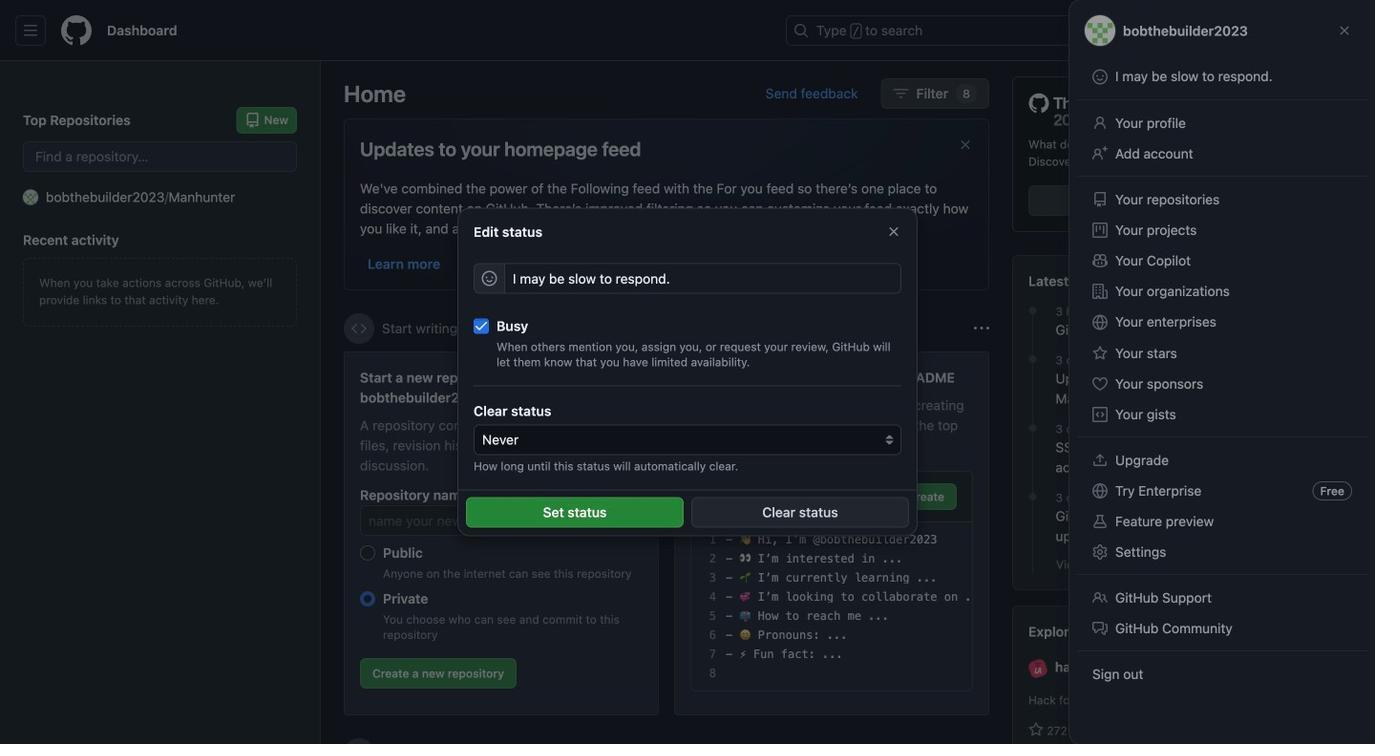 Task type: describe. For each thing, give the bounding box(es) containing it.
2 dot fill image from the top
[[1025, 420, 1041, 436]]

issue opened image
[[1223, 23, 1238, 38]]

star image
[[1029, 722, 1044, 738]]

dot fill image
[[1025, 352, 1041, 367]]

explore element
[[1013, 76, 1353, 744]]

account element
[[0, 61, 321, 744]]

triangle down image
[[1180, 23, 1195, 38]]



Task type: locate. For each thing, give the bounding box(es) containing it.
plus image
[[1157, 23, 1172, 38]]

command palette image
[[1098, 23, 1113, 38]]

1 dot fill image from the top
[[1025, 303, 1041, 318]]

explore repositories navigation
[[1013, 606, 1353, 744]]

1 vertical spatial dot fill image
[[1025, 420, 1041, 436]]

2 vertical spatial dot fill image
[[1025, 489, 1041, 504]]

dot fill image
[[1025, 303, 1041, 318], [1025, 420, 1041, 436], [1025, 489, 1041, 504]]

homepage image
[[61, 15, 92, 46]]

0 vertical spatial dot fill image
[[1025, 303, 1041, 318]]

3 dot fill image from the top
[[1025, 489, 1041, 504]]



Task type: vqa. For each thing, say whether or not it's contained in the screenshot.
2nd dot fill icon from the top of the Explore element
yes



